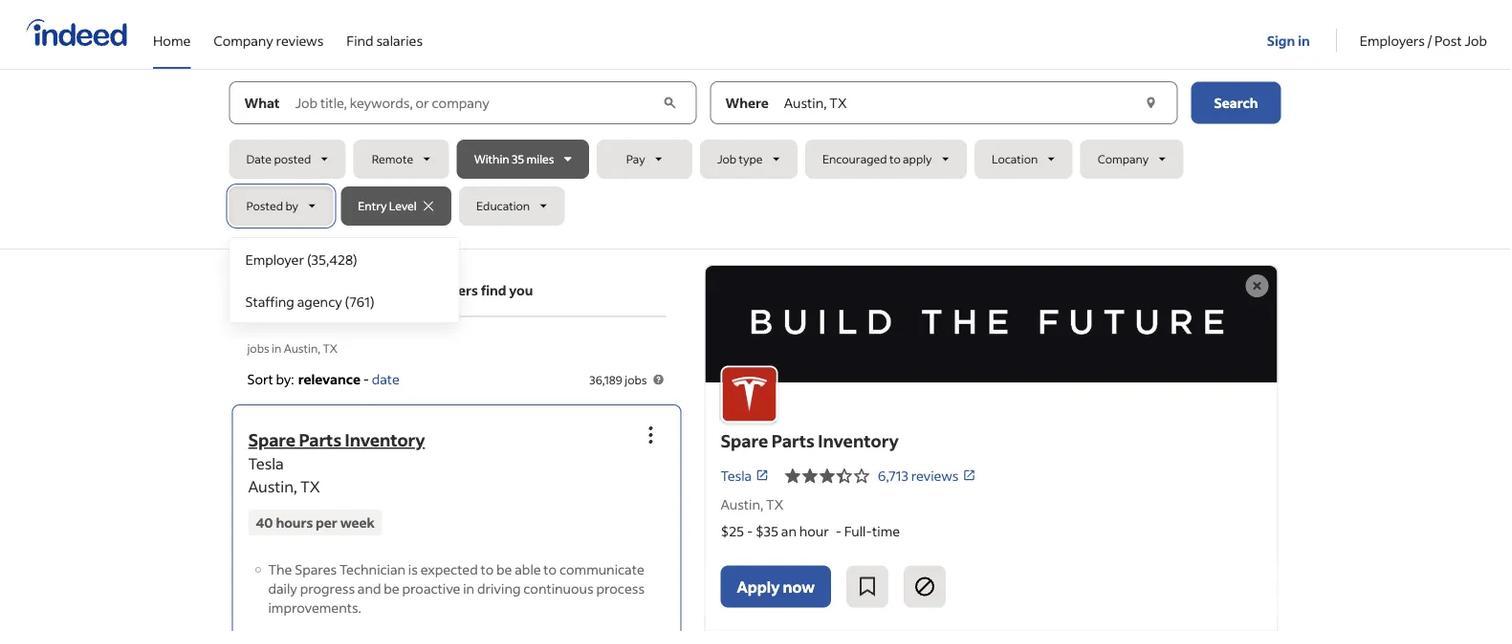 Task type: vqa. For each thing, say whether or not it's contained in the screenshot.
'You' to the right
no



Task type: locate. For each thing, give the bounding box(es) containing it.
1 horizontal spatial inventory
[[818, 429, 899, 451]]

pay
[[626, 152, 645, 166]]

/
[[1428, 32, 1432, 49]]

sort by: relevance - date
[[247, 370, 400, 387]]

2 horizontal spatial to
[[889, 152, 901, 166]]

inventory down date link on the left bottom
[[345, 429, 425, 451]]

be right 'and'
[[384, 579, 400, 597]]

1 clear element from the left
[[660, 93, 680, 112]]

proactive
[[402, 579, 460, 597]]

job
[[1465, 32, 1487, 49], [717, 152, 737, 166]]

0 horizontal spatial job
[[717, 152, 737, 166]]

reviews inside company reviews link
[[276, 32, 324, 49]]

the spares technician is expected to be able to communicate daily progress and be proactive in driving continuous process improvements.
[[268, 560, 645, 616]]

tx
[[323, 340, 338, 355], [300, 477, 320, 496], [766, 496, 784, 513]]

in down expected
[[463, 579, 474, 597]]

0 horizontal spatial inventory
[[345, 429, 425, 451]]

1 vertical spatial reviews
[[911, 467, 959, 484]]

1 horizontal spatial company
[[1098, 152, 1149, 166]]

tesla up 40
[[248, 454, 284, 473]]

to
[[889, 152, 901, 166], [481, 560, 494, 578], [544, 560, 557, 578]]

be up driving
[[496, 560, 512, 578]]

clear image up pay 'popup button'
[[660, 93, 680, 112]]

2 clear image from the left
[[1142, 93, 1161, 112]]

0 vertical spatial be
[[496, 560, 512, 578]]

pay button
[[597, 140, 692, 179]]

agency
[[297, 293, 342, 310]]

jobs left help icon
[[625, 372, 647, 387]]

hour
[[799, 523, 829, 540]]

employer (35,428) link
[[230, 238, 459, 280]]

spare up tesla link
[[721, 429, 768, 451]]

parts up 3.3 out of 5 stars. link to 6,713 company reviews (opens in a new tab) image
[[772, 429, 815, 451]]

location button
[[975, 140, 1073, 179]]

0 vertical spatial reviews
[[276, 32, 324, 49]]

inventory
[[345, 429, 425, 451], [818, 429, 899, 451]]

0 horizontal spatial tx
[[300, 477, 320, 496]]

parts inside spare parts inventory tesla austin, tx
[[299, 429, 341, 451]]

date posted
[[246, 152, 311, 166]]

clear image
[[660, 93, 680, 112], [1142, 93, 1161, 112]]

not interested image
[[913, 575, 936, 598]]

1 horizontal spatial clear image
[[1142, 93, 1161, 112]]

relevance
[[298, 370, 360, 387]]

parts
[[299, 429, 341, 451], [772, 429, 815, 451]]

(761)
[[345, 293, 375, 310]]

1 vertical spatial be
[[384, 579, 400, 597]]

reviews for company reviews
[[276, 32, 324, 49]]

parts down sort by: relevance - date
[[299, 429, 341, 451]]

menu
[[229, 237, 460, 323]]

job right post at right top
[[1465, 32, 1487, 49]]

inventory inside spare parts inventory tesla austin, tx
[[345, 429, 425, 451]]

clear element up the company popup button
[[1142, 93, 1161, 112]]

tesla up austin, tx
[[721, 467, 752, 484]]

save this job image
[[856, 575, 879, 598]]

0 vertical spatial company
[[214, 32, 273, 49]]

spare parts inventory
[[721, 429, 899, 451]]

0 vertical spatial jobs
[[247, 340, 269, 355]]

1 horizontal spatial tx
[[323, 340, 338, 355]]

reviews
[[276, 32, 324, 49], [911, 467, 959, 484]]

-
[[379, 282, 385, 299], [363, 370, 369, 387], [747, 523, 753, 540], [836, 523, 842, 540]]

parts for spare parts inventory
[[772, 429, 815, 451]]

0 horizontal spatial clear element
[[660, 93, 680, 112]]

be
[[496, 560, 512, 578], [384, 579, 400, 597]]

employer (35,428)
[[245, 251, 357, 268]]

upload your resume - let employers find you
[[247, 282, 533, 299]]

0 horizontal spatial be
[[384, 579, 400, 597]]

1 horizontal spatial tesla
[[721, 467, 752, 484]]

job type button
[[700, 140, 798, 179]]

0 horizontal spatial clear image
[[660, 93, 680, 112]]

- left date at left bottom
[[363, 370, 369, 387]]

reviews right the 6,713
[[911, 467, 959, 484]]

0 horizontal spatial reviews
[[276, 32, 324, 49]]

0 vertical spatial job
[[1465, 32, 1487, 49]]

- left $35
[[747, 523, 753, 540]]

inventory up 3.3 out of 5 stars. link to 6,713 company reviews (opens in a new tab) image
[[818, 429, 899, 451]]

to up continuous
[[544, 560, 557, 578]]

company inside popup button
[[1098, 152, 1149, 166]]

in up by:
[[272, 340, 281, 355]]

tx up relevance
[[323, 340, 338, 355]]

inventory for spare parts inventory tesla austin, tx
[[345, 429, 425, 451]]

austin,
[[284, 340, 320, 355], [248, 477, 297, 496], [721, 496, 764, 513]]

spare parts inventory tesla austin, tx
[[248, 429, 425, 496]]

None search field
[[229, 81, 1281, 323]]

and
[[358, 579, 381, 597]]

1 horizontal spatial spare
[[721, 429, 768, 451]]

in
[[1298, 32, 1310, 49], [272, 340, 281, 355], [463, 579, 474, 597]]

3.3 out of 5 stars. link to 6,713 company reviews (opens in a new tab) image
[[784, 464, 870, 487]]

upload
[[247, 282, 293, 299]]

remote
[[372, 152, 413, 166]]

clear element up pay 'popup button'
[[660, 93, 680, 112]]

miles
[[527, 152, 554, 166]]

1 vertical spatial job
[[717, 152, 737, 166]]

reviews left find
[[276, 32, 324, 49]]

job left type
[[717, 152, 737, 166]]

austin, up by:
[[284, 340, 320, 355]]

encouraged
[[822, 152, 887, 166]]

technician
[[339, 560, 406, 578]]

0 horizontal spatial in
[[272, 340, 281, 355]]

spare down the sort
[[248, 429, 295, 451]]

level
[[389, 198, 417, 213]]

0 horizontal spatial spare
[[248, 429, 295, 451]]

an
[[781, 523, 797, 540]]

salaries
[[376, 32, 423, 49]]

continuous
[[523, 579, 594, 597]]

austin, up 40
[[248, 477, 297, 496]]

tesla link
[[721, 466, 769, 486]]

clear image up the company popup button
[[1142, 93, 1161, 112]]

1 horizontal spatial reviews
[[911, 467, 959, 484]]

sort
[[247, 370, 273, 387]]

education button
[[459, 187, 565, 226]]

1 horizontal spatial be
[[496, 560, 512, 578]]

clear element
[[660, 93, 680, 112], [1142, 93, 1161, 112]]

date
[[372, 370, 400, 387]]

employers / post job
[[1360, 32, 1487, 49]]

0 horizontal spatial tesla
[[248, 454, 284, 473]]

clear element for where
[[1142, 93, 1161, 112]]

36,189 jobs
[[590, 372, 647, 387]]

tesla logo image
[[705, 266, 1277, 383], [721, 366, 778, 423]]

job inside dropdown button
[[717, 152, 737, 166]]

find
[[347, 32, 374, 49]]

entry level link
[[341, 187, 452, 226]]

employers / post job link
[[1360, 0, 1487, 65]]

1 horizontal spatial parts
[[772, 429, 815, 451]]

2 horizontal spatial in
[[1298, 32, 1310, 49]]

jobs
[[247, 340, 269, 355], [625, 372, 647, 387]]

by:
[[276, 370, 294, 387]]

jobs up the sort
[[247, 340, 269, 355]]

1 vertical spatial in
[[272, 340, 281, 355]]

spare
[[248, 429, 295, 451], [721, 429, 768, 451]]

$25 - $35 an hour - full-time
[[721, 523, 900, 540]]

company for company reviews
[[214, 32, 273, 49]]

menu containing employer (35,428)
[[229, 237, 460, 323]]

to up driving
[[481, 560, 494, 578]]

clear image for where
[[1142, 93, 1161, 112]]

now
[[783, 577, 815, 596]]

tx up $35
[[766, 496, 784, 513]]

40
[[256, 514, 273, 531]]

1 horizontal spatial clear element
[[1142, 93, 1161, 112]]

post
[[1435, 32, 1462, 49]]

in right 'sign'
[[1298, 32, 1310, 49]]

tesla
[[248, 454, 284, 473], [721, 467, 752, 484]]

spare inside spare parts inventory tesla austin, tx
[[248, 429, 295, 451]]

1 clear image from the left
[[660, 93, 680, 112]]

spare for spare parts inventory
[[721, 429, 768, 451]]

2 vertical spatial in
[[463, 579, 474, 597]]

0 horizontal spatial parts
[[299, 429, 341, 451]]

1 horizontal spatial jobs
[[625, 372, 647, 387]]

Where field
[[780, 82, 1140, 124]]

austin, up $25 at the bottom left of page
[[721, 496, 764, 513]]

35
[[512, 152, 524, 166]]

tx up 40 hours per week at the left of the page
[[300, 477, 320, 496]]

company reviews link
[[214, 0, 324, 65]]

0 horizontal spatial company
[[214, 32, 273, 49]]

staffing agency (761) link
[[230, 280, 459, 322]]

posted
[[246, 198, 283, 213]]

upload your resume link
[[247, 280, 376, 300]]

2 clear element from the left
[[1142, 93, 1161, 112]]

1 vertical spatial company
[[1098, 152, 1149, 166]]

home link
[[153, 0, 191, 65]]

to left apply
[[889, 152, 901, 166]]

employer
[[245, 251, 304, 268]]

(35,428)
[[307, 251, 357, 268]]

spare parts inventory button
[[248, 429, 425, 451]]

0 vertical spatial in
[[1298, 32, 1310, 49]]

1 horizontal spatial in
[[463, 579, 474, 597]]

sign
[[1267, 32, 1295, 49]]



Task type: describe. For each thing, give the bounding box(es) containing it.
1 vertical spatial jobs
[[625, 372, 647, 387]]

What field
[[291, 82, 659, 124]]

home
[[153, 32, 191, 49]]

1 horizontal spatial to
[[544, 560, 557, 578]]

find
[[481, 282, 506, 299]]

date
[[246, 152, 272, 166]]

hours
[[276, 514, 313, 531]]

able
[[515, 560, 541, 578]]

posted by button
[[229, 187, 333, 226]]

resume
[[328, 282, 376, 299]]

spare for spare parts inventory tesla austin, tx
[[248, 429, 295, 451]]

company reviews
[[214, 32, 324, 49]]

tx inside spare parts inventory tesla austin, tx
[[300, 477, 320, 496]]

date link
[[372, 370, 400, 387]]

job actions menu is collapsed image
[[639, 424, 662, 447]]

company for company
[[1098, 152, 1149, 166]]

where
[[725, 94, 769, 111]]

austin, tx
[[721, 496, 784, 513]]

40 hours per week
[[256, 514, 375, 531]]

per
[[316, 514, 338, 531]]

jobs in austin, tx
[[247, 340, 338, 355]]

within
[[474, 152, 509, 166]]

type
[[739, 152, 763, 166]]

austin, inside spare parts inventory tesla austin, tx
[[248, 477, 297, 496]]

- left 'full-'
[[836, 523, 842, 540]]

0 horizontal spatial to
[[481, 560, 494, 578]]

tesla inside spare parts inventory tesla austin, tx
[[248, 454, 284, 473]]

entry
[[358, 198, 387, 213]]

entry level
[[358, 198, 417, 213]]

in for sign
[[1298, 32, 1310, 49]]

reviews for 6,713 reviews
[[911, 467, 959, 484]]

staffing
[[245, 293, 294, 310]]

spares
[[295, 560, 337, 578]]

location
[[992, 152, 1038, 166]]

parts for spare parts inventory tesla austin, tx
[[299, 429, 341, 451]]

sign in link
[[1267, 1, 1313, 66]]

1 horizontal spatial job
[[1465, 32, 1487, 49]]

36,189
[[590, 372, 623, 387]]

within 35 miles
[[474, 152, 554, 166]]

daily
[[268, 579, 297, 597]]

you
[[509, 282, 533, 299]]

in inside the spares technician is expected to be able to communicate daily progress and be proactive in driving continuous process improvements.
[[463, 579, 474, 597]]

the
[[268, 560, 292, 578]]

2 horizontal spatial tx
[[766, 496, 784, 513]]

clear image for what
[[660, 93, 680, 112]]

date posted button
[[229, 140, 346, 179]]

find salaries
[[347, 32, 423, 49]]

job type
[[717, 152, 763, 166]]

6,713 reviews link
[[878, 467, 976, 484]]

help icon image
[[651, 372, 666, 387]]

staffing agency (761)
[[245, 293, 375, 310]]

let
[[388, 282, 408, 299]]

remote button
[[354, 140, 449, 179]]

your
[[296, 282, 326, 299]]

education
[[476, 198, 530, 213]]

- left the let
[[379, 282, 385, 299]]

inventory for spare parts inventory
[[818, 429, 899, 451]]

clear element for what
[[660, 93, 680, 112]]

time
[[872, 523, 900, 540]]

posted by
[[246, 198, 298, 213]]

company button
[[1080, 140, 1184, 179]]

apply now button
[[721, 566, 831, 608]]

in for jobs
[[272, 340, 281, 355]]

is
[[408, 560, 418, 578]]

encouraged to apply button
[[805, 140, 967, 179]]

apply
[[903, 152, 932, 166]]

none search field containing what
[[229, 81, 1281, 323]]

menu inside search field
[[229, 237, 460, 323]]

tesla inside tesla link
[[721, 467, 752, 484]]

close job details image
[[1246, 274, 1269, 297]]

by
[[285, 198, 298, 213]]

week
[[340, 514, 375, 531]]

posted
[[274, 152, 311, 166]]

search
[[1214, 94, 1258, 111]]

process
[[596, 579, 645, 597]]

$25
[[721, 523, 744, 540]]

encouraged to apply
[[822, 152, 932, 166]]

employers
[[411, 282, 478, 299]]

6,713 reviews
[[878, 467, 959, 484]]

to inside dropdown button
[[889, 152, 901, 166]]

what
[[244, 94, 280, 111]]

0 horizontal spatial jobs
[[247, 340, 269, 355]]

$35
[[756, 523, 779, 540]]

apply
[[737, 577, 780, 596]]

search button
[[1191, 82, 1281, 124]]

within 35 miles button
[[457, 140, 589, 179]]

apply now
[[737, 577, 815, 596]]

communicate
[[559, 560, 644, 578]]

driving
[[477, 579, 521, 597]]

full-
[[844, 523, 872, 540]]

find salaries link
[[347, 0, 423, 65]]



